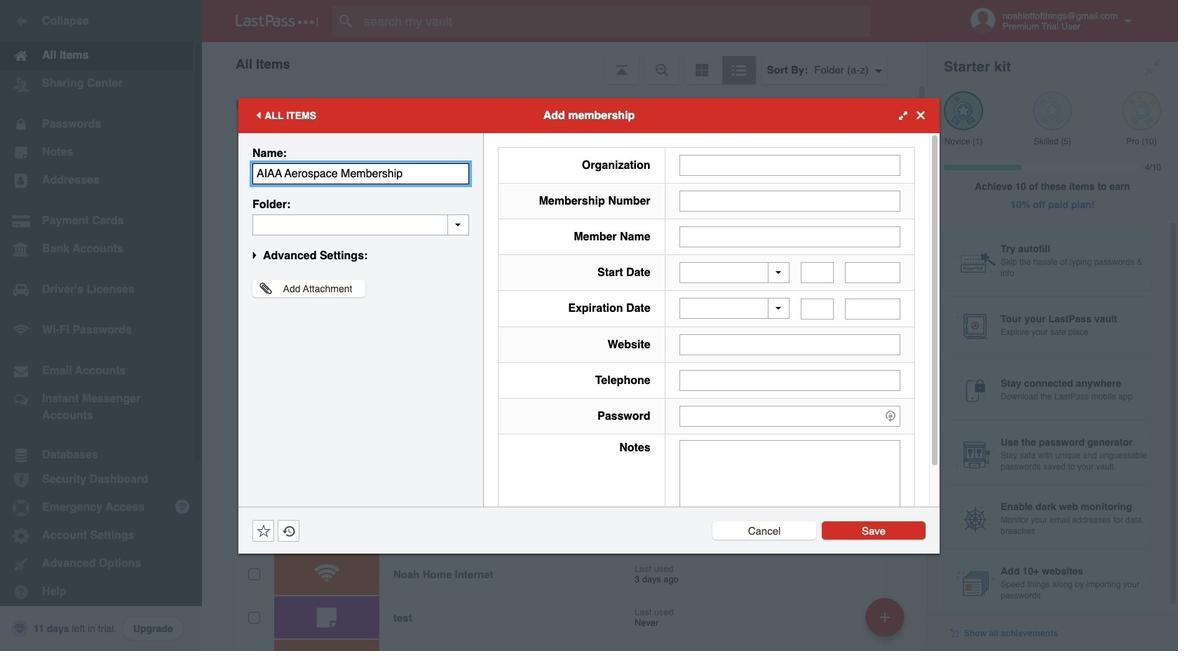Task type: describe. For each thing, give the bounding box(es) containing it.
Search search field
[[332, 6, 893, 36]]

vault options navigation
[[202, 42, 927, 84]]



Task type: locate. For each thing, give the bounding box(es) containing it.
None password field
[[679, 406, 900, 427]]

new item image
[[880, 613, 890, 622]]

None text field
[[801, 262, 834, 283], [845, 262, 900, 283], [845, 298, 900, 319], [679, 334, 900, 355], [801, 262, 834, 283], [845, 262, 900, 283], [845, 298, 900, 319], [679, 334, 900, 355]]

new item navigation
[[860, 594, 913, 651]]

main navigation navigation
[[0, 0, 202, 651]]

dialog
[[238, 98, 940, 554]]

lastpass image
[[236, 15, 318, 27]]

search my vault text field
[[332, 6, 893, 36]]

None text field
[[679, 155, 900, 176], [252, 163, 469, 184], [679, 190, 900, 211], [252, 214, 469, 235], [679, 226, 900, 247], [801, 298, 834, 319], [679, 370, 900, 391], [679, 440, 900, 527], [679, 155, 900, 176], [252, 163, 469, 184], [679, 190, 900, 211], [252, 214, 469, 235], [679, 226, 900, 247], [801, 298, 834, 319], [679, 370, 900, 391], [679, 440, 900, 527]]



